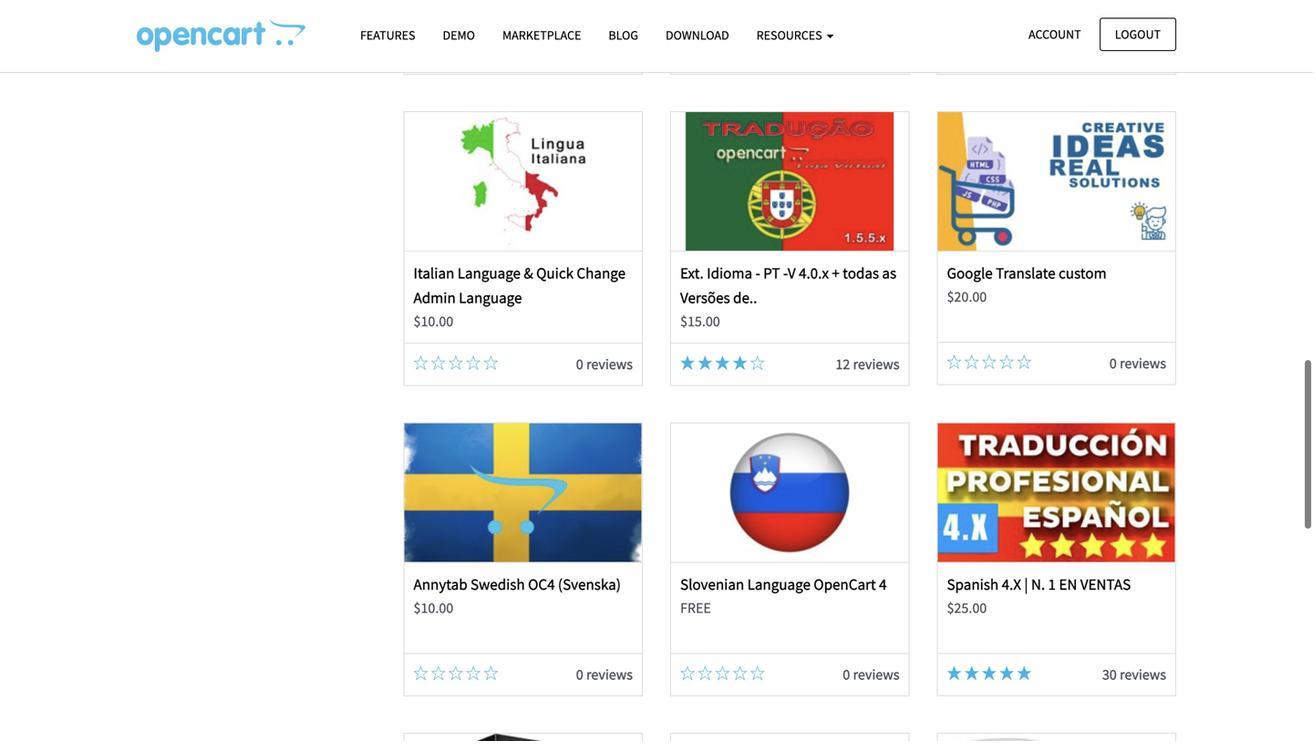 Task type: locate. For each thing, give the bounding box(es) containing it.
logout link
[[1100, 18, 1177, 51]]

reviews for italian language & quick change admin language
[[587, 355, 633, 373]]

google translate custom $20.00
[[948, 264, 1107, 306]]

$10.00
[[414, 313, 454, 331], [414, 600, 454, 618]]

marketplace link
[[489, 19, 595, 51]]

language left &
[[458, 264, 521, 283]]

features link
[[347, 19, 429, 51]]

0 vertical spatial language
[[458, 264, 521, 283]]

2 $10.00 from the top
[[414, 600, 454, 618]]

0 vertical spatial $10.00
[[414, 313, 454, 331]]

ext. idioma - pt -v 4.0.x + todas as versões de.. image
[[672, 112, 909, 251]]

0 horizontal spatial -
[[756, 264, 761, 283]]

language inside the slovenian language opencart 4 free
[[748, 575, 811, 594]]

1 $10.00 from the top
[[414, 313, 454, 331]]

$10.00 down admin
[[414, 313, 454, 331]]

ext. idioma - pt -v 4.0.x + todas as versões de.. link
[[681, 264, 897, 307]]

todas
[[843, 264, 880, 283]]

spanish 4.x | n. 1 en ventas image
[[939, 424, 1176, 562]]

spanish 4.x | n. 1 en ventas link
[[948, 575, 1132, 594]]

1
[[1049, 575, 1057, 594]]

0
[[1110, 44, 1118, 62], [1110, 354, 1118, 373], [577, 355, 584, 373], [577, 666, 584, 684], [843, 666, 851, 684]]

4.0.x
[[799, 264, 829, 283]]

- right pt
[[784, 264, 788, 283]]

annytab swedish oc4 (svenska) $10.00
[[414, 575, 621, 618]]

- left pt
[[756, 264, 761, 283]]

slovenian language opencart 4 link
[[681, 575, 887, 594]]

spanish 4.x | n. 1 en ventas $25.00
[[948, 575, 1132, 618]]

1 horizontal spatial -
[[784, 264, 788, 283]]

pt
[[764, 264, 781, 283]]

star light o image
[[948, 355, 962, 369], [983, 355, 997, 369], [1018, 355, 1032, 369], [431, 356, 446, 370], [751, 356, 765, 370], [466, 666, 481, 681], [484, 666, 499, 681], [681, 666, 695, 681], [698, 666, 713, 681], [716, 666, 730, 681], [733, 666, 748, 681], [751, 666, 765, 681]]

translate
[[997, 264, 1056, 283]]

1 vertical spatial language
[[459, 288, 522, 307]]

n.
[[1032, 575, 1046, 594]]

$10.00 inside 'annytab swedish oc4 (svenska) $10.00'
[[414, 600, 454, 618]]

slovenian language opencart 4 image
[[672, 424, 909, 562]]

reviews
[[1120, 44, 1167, 62], [1120, 354, 1167, 373], [587, 355, 633, 373], [854, 355, 900, 373], [587, 666, 633, 684], [854, 666, 900, 684], [1120, 666, 1167, 684]]

&
[[524, 264, 534, 283]]

30 reviews
[[1103, 666, 1167, 684]]

30
[[1103, 666, 1118, 684]]

$10.00 inside italian language & quick change admin language $10.00
[[414, 313, 454, 331]]

language left opencart
[[748, 575, 811, 594]]

reviews for spanish 4.x | n. 1 en ventas
[[1120, 666, 1167, 684]]

0 for google translate custom
[[1110, 354, 1118, 373]]

resources link
[[743, 19, 848, 51]]

opencart
[[814, 575, 877, 594]]

0 for slovenian language opencart 4
[[843, 666, 851, 684]]

slovenian
[[681, 575, 745, 594]]

4.x
[[1002, 575, 1022, 594]]

2 vertical spatial language
[[748, 575, 811, 594]]

slovenian language opencart 4 free
[[681, 575, 887, 618]]

italian language & quick change admin language $10.00
[[414, 264, 626, 331]]

spanish
[[948, 575, 999, 594]]

star light o image
[[965, 355, 980, 369], [1000, 355, 1015, 369], [414, 356, 428, 370], [449, 356, 463, 370], [466, 356, 481, 370], [484, 356, 499, 370], [414, 666, 428, 681], [431, 666, 446, 681], [449, 666, 463, 681]]

language right admin
[[459, 288, 522, 307]]

language
[[458, 264, 521, 283], [459, 288, 522, 307], [748, 575, 811, 594]]

custom
[[1059, 264, 1107, 283]]

-
[[756, 264, 761, 283], [784, 264, 788, 283]]

account
[[1029, 26, 1082, 42]]

ext. idioma - pt -v 4.0.x + todas as versões de.. $15.00
[[681, 264, 897, 331]]

1 vertical spatial $10.00
[[414, 600, 454, 618]]

12 reviews
[[836, 355, 900, 373]]

quick
[[537, 264, 574, 283]]

reviews for google translate custom
[[1120, 354, 1167, 373]]

star light image
[[681, 356, 695, 370], [698, 356, 713, 370], [733, 356, 748, 370], [948, 666, 962, 681], [965, 666, 980, 681], [983, 666, 997, 681], [1000, 666, 1015, 681], [1018, 666, 1032, 681]]

$15.00
[[681, 313, 721, 331]]

4
[[880, 575, 887, 594]]

0 reviews
[[1110, 44, 1167, 62], [1110, 354, 1167, 373], [577, 355, 633, 373], [577, 666, 633, 684], [843, 666, 900, 684]]

reviews for ext. idioma - pt -v 4.0.x + todas as versões de..
[[854, 355, 900, 373]]

logout
[[1116, 26, 1162, 42]]

0 for annytab swedish oc4 (svenska)
[[577, 666, 584, 684]]

0 reviews for slovenian language opencart 4
[[843, 666, 900, 684]]

$10.00 down annytab
[[414, 600, 454, 618]]

0 for italian language & quick change admin language
[[577, 355, 584, 373]]



Task type: vqa. For each thing, say whether or not it's contained in the screenshot.
"annytab"
yes



Task type: describe. For each thing, give the bounding box(es) containing it.
1 - from the left
[[756, 264, 761, 283]]

versões
[[681, 288, 731, 307]]

language for italian
[[458, 264, 521, 283]]

ext.
[[681, 264, 704, 283]]

de..
[[734, 288, 758, 307]]

ventas
[[1081, 575, 1132, 594]]

change
[[577, 264, 626, 283]]

0 reviews for annytab swedish oc4 (svenska)
[[577, 666, 633, 684]]

features
[[360, 27, 416, 43]]

reviews for annytab swedish oc4 (svenska)
[[587, 666, 633, 684]]

annytab swedish oc4 (svenska) link
[[414, 575, 621, 594]]

swedish
[[471, 575, 525, 594]]

admin
[[414, 288, 456, 307]]

opencart language  extensions image
[[137, 19, 306, 52]]

annytab swedish oc4 (svenska) image
[[405, 424, 642, 562]]

as
[[883, 264, 897, 283]]

annytab
[[414, 575, 468, 594]]

russian language pack v 2x and 3x and 4x image
[[939, 735, 1176, 742]]

free
[[681, 600, 712, 618]]

$20.00
[[948, 288, 988, 306]]

+
[[833, 264, 840, 283]]

12
[[836, 355, 851, 373]]

v
[[788, 264, 796, 283]]

star light image
[[716, 356, 730, 370]]

en
[[1060, 575, 1078, 594]]

reviews for slovenian language opencart 4
[[854, 666, 900, 684]]

google translate custom image
[[939, 112, 1176, 251]]

italian language & quick change admin language link
[[414, 264, 626, 307]]

resources
[[757, 27, 825, 43]]

download link
[[652, 19, 743, 51]]

idioma
[[707, 264, 753, 283]]

ukrainian language opencart 4.0 - українс.. image
[[405, 735, 642, 742]]

demo link
[[429, 19, 489, 51]]

account link
[[1014, 18, 1097, 51]]

oc4
[[528, 575, 555, 594]]

google translate custom link
[[948, 264, 1107, 283]]

blog
[[609, 27, 639, 43]]

2 - from the left
[[784, 264, 788, 283]]

marketplace
[[503, 27, 582, 43]]

$25.00
[[948, 600, 988, 618]]

0 reviews for italian language & quick change admin language
[[577, 355, 633, 373]]

google
[[948, 264, 993, 283]]

language for slovenian
[[748, 575, 811, 594]]

demo
[[443, 27, 475, 43]]

download
[[666, 27, 730, 43]]

|
[[1025, 575, 1029, 594]]

0 reviews for google translate custom
[[1110, 354, 1167, 373]]

italian
[[414, 264, 455, 283]]

blog link
[[595, 19, 652, 51]]

italian language & quick change admin language image
[[405, 112, 642, 251]]

(svenska)
[[558, 575, 621, 594]]



